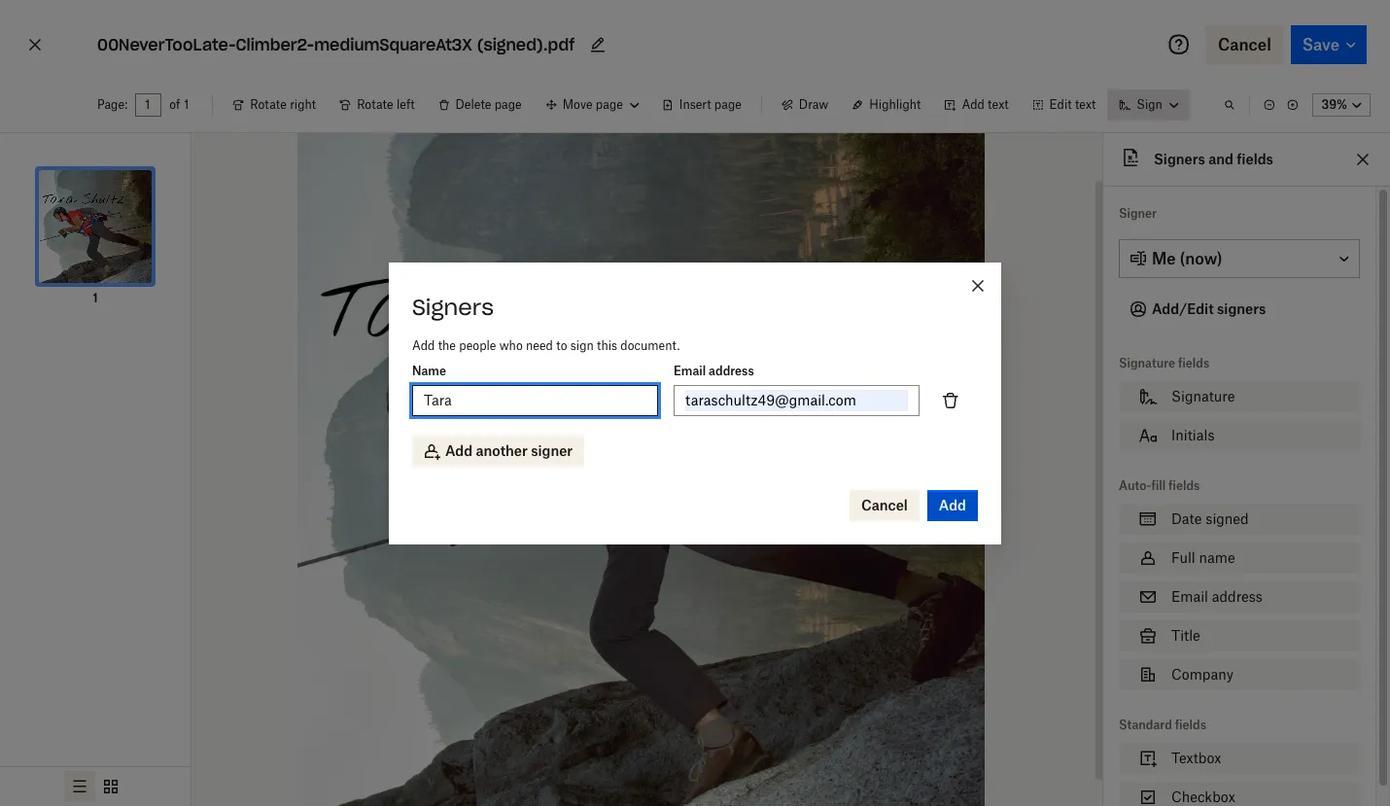 Task type: vqa. For each thing, say whether or not it's contained in the screenshot.
Rotate
yes



Task type: describe. For each thing, give the bounding box(es) containing it.
rotate right button
[[221, 89, 328, 121]]

insert page button
[[650, 89, 754, 121]]

insert
[[680, 97, 712, 112]]

Button to change sidebar list view to grid view radio
[[95, 771, 126, 802]]

add the people who need to sign this document.
[[412, 338, 680, 353]]

draw
[[799, 97, 829, 112]]

climber2-
[[236, 35, 314, 54]]

00nevertoolate-
[[97, 35, 236, 54]]

highlight
[[870, 97, 921, 112]]

sign
[[571, 338, 594, 353]]

add for add text
[[962, 97, 985, 112]]

email address
[[674, 363, 754, 378]]

add text
[[962, 97, 1009, 112]]

add inside add button
[[939, 497, 967, 513]]

people
[[459, 338, 496, 353]]

text for add text
[[988, 97, 1009, 112]]

page for delete page
[[495, 97, 522, 112]]

0 vertical spatial 1
[[184, 97, 189, 112]]

add for add another signer
[[445, 442, 473, 459]]

this
[[597, 338, 618, 353]]

draw button
[[770, 89, 841, 121]]

rotate for rotate left
[[357, 97, 394, 112]]

text for edit text
[[1076, 97, 1096, 112]]

delete page
[[456, 97, 522, 112]]

signers
[[412, 293, 494, 320]]

mediumsquareat3x
[[314, 35, 473, 54]]

cancel image
[[23, 29, 47, 60]]

delete page button
[[427, 89, 534, 121]]

another
[[476, 442, 528, 459]]

add another signer button
[[412, 435, 585, 466]]

00nevertoolate-climber2-mediumsquareat3x (signed).pdf
[[97, 35, 575, 54]]

edit
[[1050, 97, 1072, 112]]

0 horizontal spatial 1
[[93, 291, 98, 305]]

address
[[709, 363, 754, 378]]

of 1
[[169, 97, 189, 112]]

right
[[290, 97, 316, 112]]



Task type: locate. For each thing, give the bounding box(es) containing it.
text right edit on the top right of page
[[1076, 97, 1096, 112]]

Name text field
[[424, 390, 647, 411]]

add left the
[[412, 338, 435, 353]]

rotate for rotate right
[[250, 97, 287, 112]]

2 text from the left
[[1076, 97, 1096, 112]]

1 horizontal spatial page
[[715, 97, 742, 112]]

text left edit on the top right of page
[[988, 97, 1009, 112]]

need
[[526, 338, 553, 353]]

page 1. selected thumbnail preview element
[[33, 149, 158, 308]]

edit text
[[1050, 97, 1096, 112]]

1 horizontal spatial text
[[1076, 97, 1096, 112]]

page:
[[97, 97, 128, 112]]

add right the highlight
[[962, 97, 985, 112]]

email
[[674, 363, 706, 378]]

delete
[[456, 97, 492, 112]]

signers dialog
[[389, 262, 1002, 544]]

Email address text field
[[686, 390, 908, 411]]

add button
[[928, 490, 978, 521]]

add text button
[[933, 89, 1021, 121]]

rotate left
[[357, 97, 415, 112]]

cancel
[[862, 497, 908, 513]]

who
[[500, 338, 523, 353]]

(signed).pdf
[[477, 35, 575, 54]]

page for insert page
[[715, 97, 742, 112]]

1 page from the left
[[495, 97, 522, 112]]

2 rotate from the left
[[357, 97, 394, 112]]

highlight button
[[841, 89, 933, 121]]

text inside button
[[988, 97, 1009, 112]]

add
[[962, 97, 985, 112], [412, 338, 435, 353], [445, 442, 473, 459], [939, 497, 967, 513]]

rotate inside button
[[357, 97, 394, 112]]

add another signer
[[445, 442, 573, 459]]

1
[[184, 97, 189, 112], [93, 291, 98, 305]]

add left another
[[445, 442, 473, 459]]

1 horizontal spatial rotate
[[357, 97, 394, 112]]

Button to change sidebar grid view to list view radio
[[64, 771, 95, 802]]

name
[[412, 363, 446, 378]]

add inside add text button
[[962, 97, 985, 112]]

rotate inside button
[[250, 97, 287, 112]]

rotate left button
[[328, 89, 427, 121]]

0 horizontal spatial text
[[988, 97, 1009, 112]]

1 vertical spatial 1
[[93, 291, 98, 305]]

0 horizontal spatial rotate
[[250, 97, 287, 112]]

document.
[[621, 338, 680, 353]]

left
[[397, 97, 415, 112]]

2 page from the left
[[715, 97, 742, 112]]

the
[[438, 338, 456, 353]]

text
[[988, 97, 1009, 112], [1076, 97, 1096, 112]]

None number field
[[145, 97, 152, 113]]

1 horizontal spatial 1
[[184, 97, 189, 112]]

page
[[495, 97, 522, 112], [715, 97, 742, 112]]

text inside button
[[1076, 97, 1096, 112]]

insert page
[[680, 97, 742, 112]]

page right insert
[[715, 97, 742, 112]]

1 text from the left
[[988, 97, 1009, 112]]

rotate left left
[[357, 97, 394, 112]]

add inside add another signer button
[[445, 442, 473, 459]]

0 horizontal spatial page
[[495, 97, 522, 112]]

of
[[169, 97, 180, 112]]

add for add the people who need to sign this document.
[[412, 338, 435, 353]]

rotate right
[[250, 97, 316, 112]]

1 rotate from the left
[[250, 97, 287, 112]]

signer
[[531, 442, 573, 459]]

add right cancel
[[939, 497, 967, 513]]

option group
[[0, 766, 191, 806]]

page right delete
[[495, 97, 522, 112]]

edit text button
[[1021, 89, 1108, 121]]

cancel button
[[850, 490, 920, 521]]

rotate
[[250, 97, 287, 112], [357, 97, 394, 112]]

to
[[557, 338, 567, 353]]

rotate left right
[[250, 97, 287, 112]]



